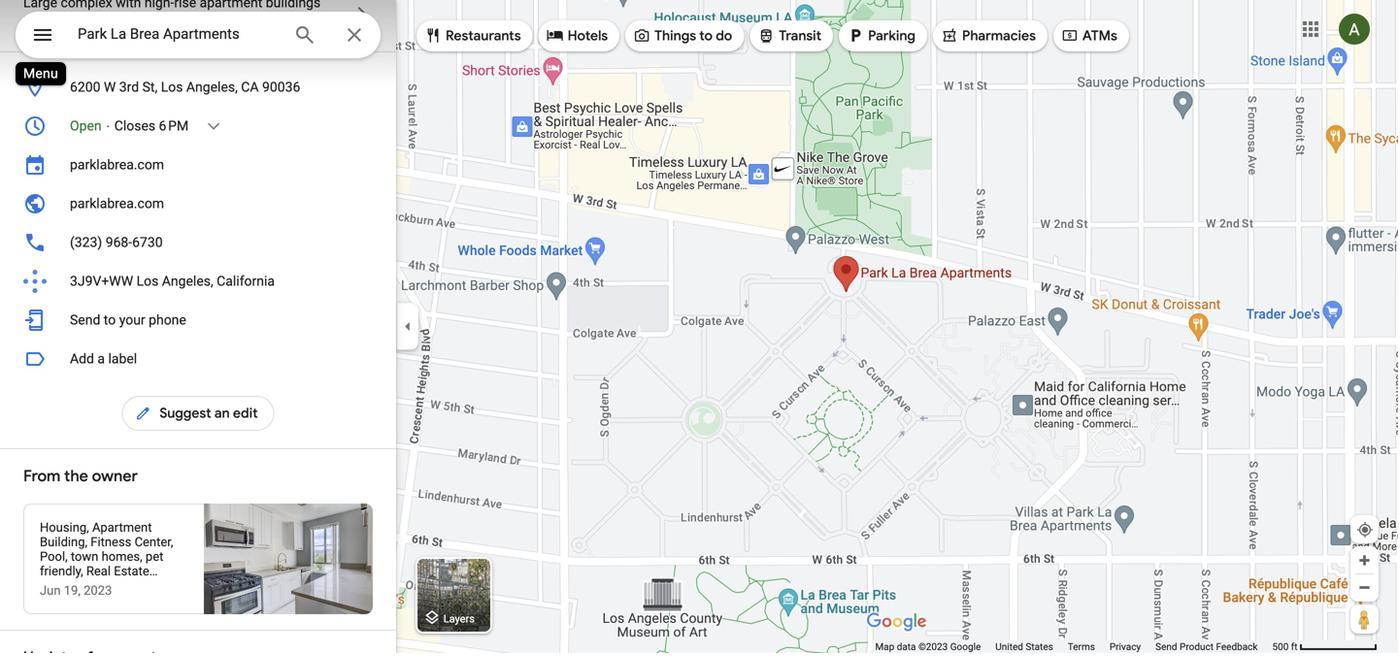 Task type: describe. For each thing, give the bounding box(es) containing it.
 transit
[[758, 25, 822, 46]]

do
[[716, 27, 733, 45]]

large
[[23, 0, 57, 11]]

feedback
[[1216, 642, 1258, 653]]

1 vertical spatial the
[[64, 467, 88, 487]]

a
[[98, 351, 105, 367]]

2023
[[84, 584, 112, 598]]

open ⋅ closes 6 pm
[[70, 118, 189, 134]]

phone
[[149, 312, 186, 328]]

the inside large complex with high-rise apartment buildings built in the 1940s, plus landscaped grounds.
[[67, 14, 86, 30]]

united states button
[[996, 641, 1054, 654]]

edit
[[233, 405, 258, 423]]

3j9v+ww los angeles, california button
[[0, 262, 396, 301]]

2 parklabrea.com from the top
[[70, 196, 164, 212]]


[[758, 25, 775, 46]]

label
[[108, 351, 137, 367]]

restaurants
[[446, 27, 521, 45]]

from
[[23, 467, 60, 487]]

1 horizontal spatial los
[[161, 79, 183, 95]]

1 parklabrea.com from the top
[[70, 157, 164, 173]]

california
[[217, 273, 275, 289]]

add
[[70, 351, 94, 367]]

w
[[104, 79, 116, 95]]

send product feedback button
[[1156, 641, 1258, 654]]

none field inside the park la brea apartments field
[[78, 22, 278, 46]]


[[547, 25, 564, 46]]

 button
[[16, 12, 70, 62]]

privacy
[[1110, 642, 1141, 653]]


[[134, 403, 152, 424]]

jun
[[40, 584, 61, 598]]

⋅
[[105, 118, 111, 134]]

6200 w 3rd st, los angeles, ca 90036 button
[[0, 68, 396, 107]]

3rd
[[119, 79, 139, 95]]

©2023
[[919, 642, 948, 653]]

6200
[[70, 79, 100, 95]]

show street view coverage image
[[1351, 605, 1379, 634]]

hotels
[[568, 27, 608, 45]]

things
[[655, 27, 696, 45]]

0 vertical spatial angeles,
[[186, 79, 238, 95]]

data
[[897, 642, 916, 653]]

complex
[[61, 0, 112, 11]]

send to your phone
[[70, 312, 186, 328]]

send for send product feedback
[[1156, 642, 1178, 653]]

show open hours for the week image
[[205, 118, 223, 135]]


[[633, 25, 651, 46]]

united states
[[996, 642, 1054, 653]]

968-
[[106, 235, 132, 251]]

atms
[[1083, 27, 1118, 45]]

 restaurants
[[424, 25, 521, 46]]

built
[[23, 14, 49, 30]]

90036
[[262, 79, 300, 95]]


[[1062, 25, 1079, 46]]

(323)
[[70, 235, 102, 251]]

hours image
[[23, 115, 47, 138]]

500 ft button
[[1273, 642, 1378, 653]]

6730
[[132, 235, 163, 251]]

rise
[[174, 0, 196, 11]]

show your location image
[[1357, 522, 1374, 539]]

layers
[[444, 613, 475, 625]]

ca
[[241, 79, 259, 95]]

park la brea apartments main content
[[0, 0, 396, 654]]

with
[[116, 0, 141, 11]]

information for park la brea apartments region
[[0, 64, 396, 340]]


[[941, 25, 959, 46]]

19,
[[64, 584, 81, 598]]

terms button
[[1068, 641, 1095, 654]]

parking
[[868, 27, 916, 45]]

in
[[53, 14, 64, 30]]

map
[[876, 642, 895, 653]]

open
[[70, 118, 102, 134]]



Task type: vqa. For each thing, say whether or not it's contained in the screenshot.
Below average legroom (28 in) on the bottom of the page
no



Task type: locate. For each thing, give the bounding box(es) containing it.

[[424, 25, 442, 46]]

 things to do
[[633, 25, 733, 46]]

 atms
[[1062, 25, 1118, 46]]

google
[[951, 642, 981, 653]]

0 vertical spatial to
[[700, 27, 713, 45]]

 suggest an edit
[[134, 403, 258, 424]]

parklabrea.com link
[[0, 146, 396, 185], [0, 185, 396, 223]]

 search field
[[16, 12, 396, 62]]

your
[[119, 312, 145, 328]]

pharmacies
[[963, 27, 1036, 45]]

 parking
[[847, 25, 916, 46]]

send
[[70, 312, 100, 328], [1156, 642, 1178, 653]]

states
[[1026, 642, 1054, 653]]

suggest
[[160, 405, 211, 423]]

jun 19, 2023 button
[[23, 504, 373, 615]]

copy address image
[[353, 79, 370, 96]]

 pharmacies
[[941, 25, 1036, 46]]

to
[[700, 27, 713, 45], [104, 312, 116, 328]]

an
[[215, 405, 230, 423]]

1940s,
[[90, 14, 130, 30]]

jun 19, 2023
[[40, 584, 112, 598]]

large complex with high-rise apartment buildings built in the 1940s, plus landscaped grounds.
[[23, 0, 321, 30]]

1 vertical spatial send
[[1156, 642, 1178, 653]]

from the owner
[[23, 467, 138, 487]]

google account: angela cha  
(angela.cha@adept.ai) image
[[1339, 14, 1370, 45]]

united
[[996, 642, 1024, 653]]


[[847, 25, 865, 46]]

to inside  things to do
[[700, 27, 713, 45]]

1 vertical spatial angeles,
[[162, 273, 213, 289]]

3j9v+ww
[[70, 273, 133, 289]]

0 horizontal spatial to
[[104, 312, 116, 328]]

los
[[161, 79, 183, 95], [137, 273, 159, 289]]

0 vertical spatial the
[[67, 14, 86, 30]]

parklabrea.com link down show open hours for the week image
[[0, 146, 396, 185]]

to left your
[[104, 312, 116, 328]]

send for send to your phone
[[70, 312, 100, 328]]

1 parklabrea.com link from the top
[[0, 146, 396, 185]]

ft
[[1292, 642, 1298, 653]]

map data ©2023 google
[[876, 642, 981, 653]]

6 pm
[[159, 118, 189, 134]]

1 vertical spatial los
[[137, 273, 159, 289]]

parklabrea.com
[[70, 157, 164, 173], [70, 196, 164, 212]]


[[31, 21, 54, 49]]

send inside button
[[70, 312, 100, 328]]

0 horizontal spatial send
[[70, 312, 100, 328]]

zoom out image
[[1358, 581, 1372, 595]]

1 vertical spatial parklabrea.com
[[70, 196, 164, 212]]

large complex with high-rise apartment buildings built in the 1940s, plus landscaped grounds. button
[[0, 0, 396, 51]]

closes
[[114, 118, 155, 134]]

500 ft
[[1273, 642, 1298, 653]]

send up the add
[[70, 312, 100, 328]]

parklabrea.com down ⋅ at the top left of the page
[[70, 157, 164, 173]]

plus
[[133, 14, 159, 30]]

send to your phone button
[[0, 301, 396, 340]]

apartment
[[200, 0, 263, 11]]

0 horizontal spatial los
[[137, 273, 159, 289]]

send left product at right
[[1156, 642, 1178, 653]]

landscaped
[[162, 14, 232, 30]]

los down 6730
[[137, 273, 159, 289]]

collapse side panel image
[[397, 316, 419, 338]]

footer
[[876, 641, 1273, 654]]

parklabrea.com up (323) 968-6730
[[70, 196, 164, 212]]

to left do
[[700, 27, 713, 45]]

to inside button
[[104, 312, 116, 328]]

the
[[67, 14, 86, 30], [64, 467, 88, 487]]

6200 w 3rd st, los angeles, ca 90036
[[70, 79, 300, 95]]

owner
[[92, 467, 138, 487]]

angeles,
[[186, 79, 238, 95], [162, 273, 213, 289]]

parklabrea.com link up 6730
[[0, 185, 396, 223]]

(323) 968-6730
[[70, 235, 163, 251]]

1 horizontal spatial send
[[1156, 642, 1178, 653]]

the right in at the left of page
[[67, 14, 86, 30]]

terms
[[1068, 642, 1095, 653]]

transit
[[779, 27, 822, 45]]

2 parklabrea.com link from the top
[[0, 185, 396, 223]]

privacy button
[[1110, 641, 1141, 654]]

1 vertical spatial to
[[104, 312, 116, 328]]

footer inside google maps element
[[876, 641, 1273, 654]]

add a label
[[70, 351, 137, 367]]

angeles, left ca at the top of the page
[[186, 79, 238, 95]]

Park La Brea Apartments field
[[16, 12, 381, 58]]

(323) 968-6730 button
[[0, 223, 396, 262]]

1 horizontal spatial to
[[700, 27, 713, 45]]

google maps element
[[0, 0, 1399, 654]]

send inside button
[[1156, 642, 1178, 653]]

los right st,
[[161, 79, 183, 95]]

0 vertical spatial los
[[161, 79, 183, 95]]

footer containing map data ©2023 google
[[876, 641, 1273, 654]]

st,
[[142, 79, 158, 95]]

3j9v+ww los angeles, california
[[70, 273, 275, 289]]

product
[[1180, 642, 1214, 653]]

zoom in image
[[1358, 554, 1372, 568]]

send product feedback
[[1156, 642, 1258, 653]]

0 vertical spatial send
[[70, 312, 100, 328]]

high-
[[145, 0, 174, 11]]

500
[[1273, 642, 1289, 653]]

None field
[[78, 22, 278, 46]]

the right from
[[64, 467, 88, 487]]

 hotels
[[547, 25, 608, 46]]

add a label button
[[0, 340, 396, 379]]

grounds.
[[235, 14, 288, 30]]

angeles, down "(323) 968-6730" button
[[162, 273, 213, 289]]

0 vertical spatial parklabrea.com
[[70, 157, 164, 173]]



